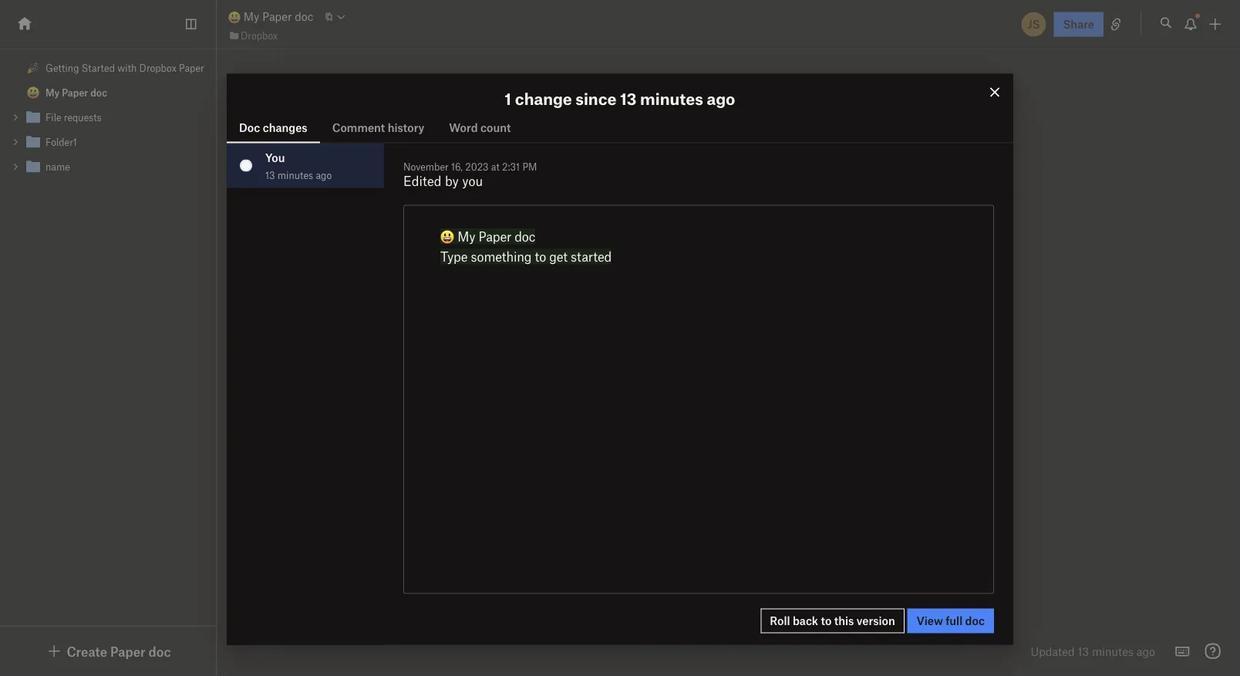 Task type: locate. For each thing, give the bounding box(es) containing it.
0 vertical spatial dropbox
[[241, 30, 278, 41]]

0 horizontal spatial ago
[[316, 169, 332, 180]]

full
[[946, 614, 963, 627]]

1 horizontal spatial ago
[[707, 89, 736, 108]]

pm
[[523, 161, 537, 173]]

grinning face with big eyes image inside / contents list
[[27, 86, 39, 99]]

word count
[[449, 121, 511, 134]]

0 horizontal spatial minutes
[[278, 169, 313, 180]]

js button
[[1021, 10, 1048, 38]]

paper inside popup button
[[110, 643, 146, 659]]

1 vertical spatial minutes
[[278, 169, 313, 180]]

dropbox
[[241, 30, 278, 41], [139, 62, 177, 74]]

2 vertical spatial 13
[[1078, 644, 1090, 658]]

my paper doc down getting
[[46, 87, 107, 98]]

0 vertical spatial my paper doc
[[241, 10, 314, 23]]

doc
[[295, 10, 314, 23], [90, 87, 107, 98], [515, 229, 536, 244], [966, 614, 985, 627], [149, 643, 171, 659]]

my paper doc link
[[228, 8, 314, 25], [0, 80, 216, 105]]

2 list item from the top
[[0, 130, 216, 154]]

by
[[445, 173, 459, 189]]

1 vertical spatial dropbox
[[139, 62, 177, 74]]

my paper doc link down the started
[[0, 80, 216, 105]]

view full doc
[[917, 614, 985, 627]]

get
[[550, 249, 568, 264]]

dig image
[[45, 642, 64, 661]]

paper
[[263, 10, 292, 23], [179, 62, 204, 74], [62, 87, 88, 98], [479, 229, 512, 244], [110, 643, 146, 659]]

ago inside you 13 minutes ago
[[316, 169, 332, 180]]

minutes down you
[[278, 169, 313, 180]]

my right 😃
[[458, 229, 476, 244]]

to inside popup button
[[821, 614, 832, 627]]

type
[[441, 249, 468, 264]]

1 vertical spatial my paper doc
[[46, 87, 107, 98]]

roll
[[770, 614, 791, 627]]

my paper doc link up dropbox link
[[228, 8, 314, 25]]

2 vertical spatial ago
[[1137, 644, 1156, 658]]

0 vertical spatial to
[[535, 249, 546, 264]]

paper up dropbox link
[[263, 10, 292, 23]]

this
[[835, 614, 855, 627]]

minutes for updated 13 minutes ago
[[1093, 644, 1134, 658]]

paper inside 😃 my paper doc type something to get started
[[479, 229, 512, 244]]

0 vertical spatial my
[[244, 10, 260, 23]]

updated 13 minutes ago
[[1031, 644, 1156, 658]]

share button
[[1055, 12, 1104, 37]]

grinning face with big eyes image
[[228, 11, 241, 24], [27, 86, 39, 99]]

2 horizontal spatial 13
[[1078, 644, 1090, 658]]

1 horizontal spatial grinning face with big eyes image
[[228, 11, 241, 24]]

13 right updated
[[1078, 644, 1090, 658]]

paper right the with
[[179, 62, 204, 74]]

tab list
[[227, 112, 1014, 143]]

0 horizontal spatial my
[[46, 87, 60, 98]]

doc inside / contents list
[[90, 87, 107, 98]]

1 vertical spatial ago
[[316, 169, 332, 180]]

my
[[244, 10, 260, 23], [46, 87, 60, 98], [458, 229, 476, 244]]

since
[[576, 89, 617, 108]]

1
[[505, 89, 512, 108]]

2 vertical spatial minutes
[[1093, 644, 1134, 658]]

getting
[[46, 62, 79, 74]]

getting started with dropbox paper
[[46, 62, 204, 74]]

0 horizontal spatial 13
[[265, 169, 275, 180]]

0 horizontal spatial my paper doc
[[46, 87, 107, 98]]

to left this
[[821, 614, 832, 627]]

paper up something
[[479, 229, 512, 244]]

13 down you
[[265, 169, 275, 180]]

change
[[515, 89, 572, 108]]

list item
[[0, 105, 216, 130], [0, 130, 216, 154], [0, 154, 216, 179]]

2 horizontal spatial my
[[458, 229, 476, 244]]

minutes inside you 13 minutes ago
[[278, 169, 313, 180]]

grinning face with big eyes image up dropbox link
[[228, 11, 241, 24]]

0 horizontal spatial my paper doc link
[[0, 80, 216, 105]]

view full doc button
[[908, 609, 995, 633]]

13 right since
[[621, 89, 637, 108]]

party popper image
[[27, 62, 39, 74]]

updated
[[1031, 644, 1075, 658]]

minutes right since
[[641, 89, 704, 108]]

2 horizontal spatial minutes
[[1093, 644, 1134, 658]]

november 16, 2023 at 2:31 pm edited by you
[[404, 161, 537, 189]]

my paper doc up dropbox link
[[241, 10, 314, 23]]

1 horizontal spatial my paper doc link
[[228, 8, 314, 25]]

0 vertical spatial my paper doc link
[[228, 8, 314, 25]]

1 change since 13 minutes ago
[[505, 89, 736, 108]]

ago
[[707, 89, 736, 108], [316, 169, 332, 180], [1137, 644, 1156, 658]]

2 vertical spatial my
[[458, 229, 476, 244]]

to
[[535, 249, 546, 264], [821, 614, 832, 627]]

1 vertical spatial my
[[46, 87, 60, 98]]

share
[[1064, 17, 1095, 31]]

16,
[[451, 161, 463, 173]]

with
[[118, 62, 137, 74]]

1 vertical spatial 13
[[265, 169, 275, 180]]

comment
[[332, 121, 385, 134]]

minutes
[[641, 89, 704, 108], [278, 169, 313, 180], [1093, 644, 1134, 658]]

my paper doc
[[241, 10, 314, 23], [46, 87, 107, 98]]

roll back to this version button
[[761, 609, 905, 633]]

to left "get"
[[535, 249, 546, 264]]

1 list item from the top
[[0, 105, 216, 130]]

0 horizontal spatial to
[[535, 249, 546, 264]]

13
[[621, 89, 637, 108], [265, 169, 275, 180], [1078, 644, 1090, 658]]

to inside 😃 my paper doc type something to get started
[[535, 249, 546, 264]]

2 horizontal spatial ago
[[1137, 644, 1156, 658]]

my paper doc inside / contents list
[[46, 87, 107, 98]]

1 horizontal spatial 13
[[621, 89, 637, 108]]

you
[[462, 173, 483, 189]]

my down getting
[[46, 87, 60, 98]]

1 vertical spatial my paper doc link
[[0, 80, 216, 105]]

0 horizontal spatial dropbox
[[139, 62, 177, 74]]

0 horizontal spatial grinning face with big eyes image
[[27, 86, 39, 99]]

comment history
[[332, 121, 425, 134]]

1 horizontal spatial to
[[821, 614, 832, 627]]

my up dropbox link
[[244, 10, 260, 23]]

13 inside you 13 minutes ago
[[265, 169, 275, 180]]

1 horizontal spatial my
[[244, 10, 260, 23]]

minutes right updated
[[1093, 644, 1134, 658]]

1 vertical spatial to
[[821, 614, 832, 627]]

1 vertical spatial grinning face with big eyes image
[[27, 86, 39, 99]]

1 horizontal spatial minutes
[[641, 89, 704, 108]]

paper right create
[[110, 643, 146, 659]]

grinning face with big eyes image down party popper image
[[27, 86, 39, 99]]



Task type: vqa. For each thing, say whether or not it's contained in the screenshot.
Signatures
no



Task type: describe. For each thing, give the bounding box(es) containing it.
create paper doc button
[[45, 642, 171, 661]]

getting started with dropbox paper link
[[0, 56, 216, 80]]

1 horizontal spatial my paper doc
[[241, 10, 314, 23]]

0 vertical spatial 13
[[621, 89, 637, 108]]

2:31
[[502, 161, 520, 173]]

3 list item from the top
[[0, 154, 216, 179]]

create
[[67, 643, 107, 659]]

13 for updated 13 minutes ago
[[1078, 644, 1090, 658]]

paper down getting
[[62, 87, 88, 98]]

history
[[388, 121, 425, 134]]

changes
[[263, 121, 308, 134]]

at
[[491, 161, 500, 173]]

0 vertical spatial ago
[[707, 89, 736, 108]]

2023
[[466, 161, 489, 173]]

you
[[265, 151, 285, 164]]

create paper doc
[[67, 643, 171, 659]]

word
[[449, 121, 478, 134]]

0 vertical spatial minutes
[[641, 89, 704, 108]]

ago for updated 13 minutes ago
[[1137, 644, 1156, 658]]

roll back to this version
[[770, 614, 896, 627]]

1 horizontal spatial dropbox
[[241, 30, 278, 41]]

/ contents list
[[0, 56, 216, 179]]

view
[[917, 614, 944, 627]]

0 vertical spatial grinning face with big eyes image
[[228, 11, 241, 24]]

count
[[481, 121, 511, 134]]

tab list containing doc changes
[[227, 112, 1014, 143]]

minutes for you 13 minutes ago
[[278, 169, 313, 180]]

doc
[[239, 121, 260, 134]]

back
[[793, 614, 819, 627]]

edited
[[404, 173, 442, 189]]

started
[[82, 62, 115, 74]]

you tab list
[[227, 143, 384, 645]]

😃
[[441, 229, 453, 245]]

version
[[857, 614, 896, 627]]

ago for you 13 minutes ago
[[316, 169, 332, 180]]

js
[[1028, 17, 1041, 31]]

dropbox link
[[228, 28, 278, 43]]

doc changes
[[239, 121, 308, 134]]

something
[[471, 249, 532, 264]]

doc inside 😃 my paper doc type something to get started
[[515, 229, 536, 244]]

started
[[571, 249, 612, 264]]

13 for you 13 minutes ago
[[265, 169, 275, 180]]

november
[[404, 161, 449, 173]]

my inside 😃 my paper doc type something to get started
[[458, 229, 476, 244]]

😃 my paper doc type something to get started
[[441, 229, 612, 264]]

you 13 minutes ago
[[265, 151, 332, 180]]

my inside / contents list
[[46, 87, 60, 98]]

dropbox inside / contents list
[[139, 62, 177, 74]]



